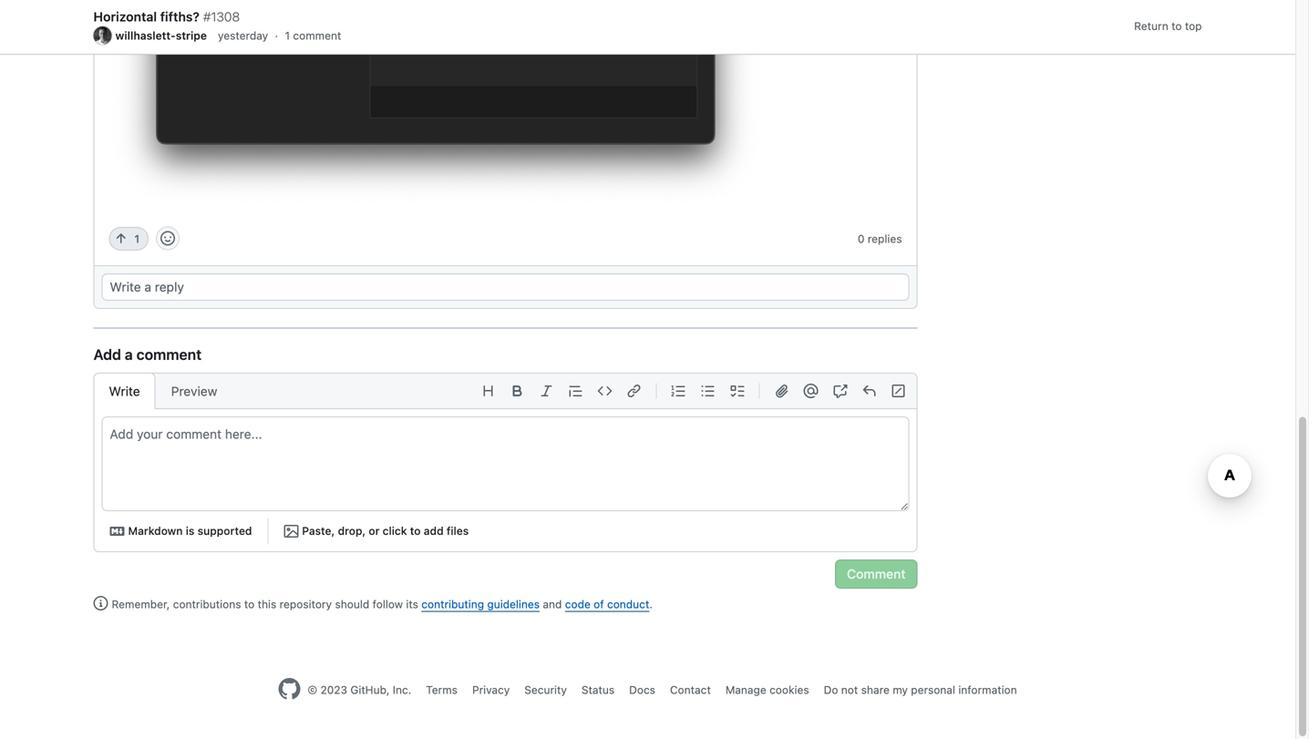 Task type: vqa. For each thing, say whether or not it's contained in the screenshot.
Remember, contributions to this repository should follow     its contributing guidelines and code of conduct .
yes



Task type: describe. For each thing, give the bounding box(es) containing it.
1 button
[[109, 227, 149, 274]]

info image
[[93, 597, 108, 611]]

reply image
[[862, 384, 877, 399]]

contact link
[[670, 684, 711, 697]]

list ordered image
[[672, 384, 686, 399]]

privacy link
[[472, 684, 510, 697]]

write a reply button
[[102, 274, 910, 301]]

yesterday · 1 comment
[[218, 29, 341, 42]]

write for write
[[109, 384, 140, 399]]

mention image
[[804, 384, 818, 399]]

drop,
[[338, 525, 366, 538]]

terms
[[426, 684, 458, 697]]

0 horizontal spatial comment
[[137, 346, 202, 364]]

willhaslett-stripe link
[[93, 26, 211, 45]]

inc.
[[393, 684, 412, 697]]

2023
[[321, 684, 347, 697]]

© 2023 github, inc.
[[308, 684, 412, 697]]

manage
[[726, 684, 767, 697]]

paperclip image
[[775, 384, 789, 399]]

2 vertical spatial to
[[244, 598, 255, 611]]

status link
[[582, 684, 615, 697]]

contributing guidelines link
[[422, 598, 540, 611]]

heading image
[[481, 384, 496, 399]]

add
[[93, 346, 121, 364]]

write a reply
[[110, 280, 184, 295]]

to inside button
[[410, 525, 421, 538]]

paste,
[[302, 525, 335, 538]]

fifths?
[[160, 9, 200, 24]]

docs
[[629, 684, 656, 697]]

cross reference image
[[833, 384, 848, 399]]

a for write
[[144, 280, 151, 295]]

do not share my personal information button
[[824, 682, 1017, 699]]

return
[[1135, 20, 1169, 32]]

arrow up image
[[114, 232, 128, 246]]

its
[[406, 598, 419, 611]]

remember, contributions to this repository should follow     its contributing guidelines and code of conduct .
[[112, 598, 653, 611]]

0 replies
[[858, 233, 902, 245]]

contributions
[[173, 598, 241, 611]]

  text field inside write tab panel
[[103, 418, 909, 511]]

markdown
[[128, 525, 183, 538]]

@willhaslett stripe image
[[93, 26, 112, 45]]

1 inside button
[[134, 233, 140, 245]]

personal
[[911, 684, 956, 697]]

do
[[824, 684, 838, 697]]

italic image
[[539, 384, 554, 399]]

list unordered image
[[701, 384, 715, 399]]

security link
[[525, 684, 567, 697]]

0 vertical spatial to
[[1172, 20, 1182, 32]]

contact
[[670, 684, 711, 697]]

tasklist image
[[730, 384, 745, 399]]

contributing
[[422, 598, 484, 611]]

.
[[650, 598, 653, 611]]

horizontal fifths? link
[[93, 7, 200, 26]]

willhaslett-
[[115, 29, 176, 42]]

code
[[565, 598, 591, 611]]

return to top link
[[1135, 3, 1202, 49]]

write tab panel
[[94, 417, 917, 552]]

of
[[594, 598, 604, 611]]

write for write a reply
[[110, 280, 141, 295]]

diff ignored image
[[891, 384, 906, 399]]

preview button
[[156, 373, 233, 410]]

manage cookies
[[726, 684, 809, 697]]

paste, drop, or click to add files button
[[276, 519, 477, 545]]

yesterday
[[218, 29, 268, 42]]

my
[[893, 684, 908, 697]]

0
[[858, 233, 865, 245]]



Task type: locate. For each thing, give the bounding box(es) containing it.
horizontal
[[93, 9, 157, 24]]

should
[[335, 598, 370, 611]]

1 horizontal spatial to
[[410, 525, 421, 538]]

a right add
[[125, 346, 133, 364]]

1 vertical spatial 1
[[134, 233, 140, 245]]

a inside button
[[144, 280, 151, 295]]

files
[[447, 525, 469, 538]]

write
[[110, 280, 141, 295], [109, 384, 140, 399]]

not
[[842, 684, 858, 697]]

  text field
[[103, 418, 909, 511]]

conduct
[[607, 598, 650, 611]]

write inside add a comment tab list
[[109, 384, 140, 399]]

a left reply
[[144, 280, 151, 295]]

or
[[369, 525, 380, 538]]

image image
[[109, 0, 902, 207], [284, 525, 298, 539]]

quote image
[[569, 384, 583, 399]]

0 horizontal spatial to
[[244, 598, 255, 611]]

code image
[[598, 384, 612, 399]]

1 horizontal spatial comment
[[293, 29, 341, 42]]

guidelines
[[487, 598, 540, 611]]

manage cookies button
[[726, 682, 809, 699]]

bold image
[[510, 384, 525, 399]]

preview
[[171, 384, 217, 399]]

1 right arrow up icon
[[134, 233, 140, 245]]

write down add
[[109, 384, 140, 399]]

to left top
[[1172, 20, 1182, 32]]

information
[[959, 684, 1017, 697]]

replies
[[868, 233, 902, 245]]

a
[[144, 280, 151, 295], [125, 346, 133, 364]]

add a comment
[[93, 346, 202, 364]]

repository
[[280, 598, 332, 611]]

share
[[861, 684, 890, 697]]

to
[[1172, 20, 1182, 32], [410, 525, 421, 538], [244, 598, 255, 611]]

comment right ·
[[293, 29, 341, 42]]

markdown is supported link
[[102, 519, 260, 545]]

write button
[[93, 373, 156, 410]]

click
[[383, 525, 407, 538]]

add a comment tab list
[[93, 373, 233, 410]]

0 horizontal spatial 1
[[134, 233, 140, 245]]

github,
[[351, 684, 390, 697]]

1
[[285, 29, 290, 42], [134, 233, 140, 245]]

and
[[543, 598, 562, 611]]

is
[[186, 525, 195, 538]]

1 horizontal spatial 1
[[285, 29, 290, 42]]

link image
[[627, 384, 642, 399]]

add or remove reactions element
[[156, 227, 180, 251]]

add
[[424, 525, 444, 538]]

markdown is supported
[[128, 525, 252, 538]]

comment up add a comment tab list
[[137, 346, 202, 364]]

1 vertical spatial a
[[125, 346, 133, 364]]

privacy
[[472, 684, 510, 697]]

to left add
[[410, 525, 421, 538]]

a for add
[[125, 346, 133, 364]]

willhaslett-stripe
[[115, 29, 207, 42]]

2 horizontal spatial to
[[1172, 20, 1182, 32]]

status
[[582, 684, 615, 697]]

add or remove reactions image
[[160, 231, 175, 246]]

image image inside paste, drop, or click to add files button
[[284, 525, 298, 539]]

remember,
[[112, 598, 170, 611]]

code of conduct link
[[565, 598, 650, 611]]

comment
[[847, 567, 906, 582]]

1 vertical spatial comment
[[137, 346, 202, 364]]

homepage image
[[278, 679, 300, 701]]

0 vertical spatial image image
[[109, 0, 902, 207]]

1 vertical spatial image image
[[284, 525, 298, 539]]

©
[[308, 684, 317, 697]]

comment button
[[835, 560, 918, 589]]

horizontal fifths? #1308
[[93, 9, 240, 24]]

markdown image
[[110, 525, 124, 539]]

0 vertical spatial write
[[110, 280, 141, 295]]

follow
[[373, 598, 403, 611]]

#1308
[[203, 9, 240, 24]]

return to top
[[1135, 20, 1202, 32]]

·
[[275, 29, 278, 42]]

top
[[1185, 20, 1202, 32]]

write down 1 button
[[110, 280, 141, 295]]

0 vertical spatial a
[[144, 280, 151, 295]]

0 horizontal spatial a
[[125, 346, 133, 364]]

terms link
[[426, 684, 458, 697]]

0 vertical spatial comment
[[293, 29, 341, 42]]

to left this
[[244, 598, 255, 611]]

docs link
[[629, 684, 656, 697]]

1 right ·
[[285, 29, 290, 42]]

reply
[[155, 280, 184, 295]]

security
[[525, 684, 567, 697]]

1 horizontal spatial a
[[144, 280, 151, 295]]

1 vertical spatial write
[[109, 384, 140, 399]]

supported
[[198, 525, 252, 538]]

comment
[[293, 29, 341, 42], [137, 346, 202, 364]]

stripe
[[176, 29, 207, 42]]

do not share my personal information
[[824, 684, 1017, 697]]

cookies
[[770, 684, 809, 697]]

paste, drop, or click to add files
[[302, 525, 469, 538]]

1 vertical spatial to
[[410, 525, 421, 538]]

this
[[258, 598, 277, 611]]

0 vertical spatial 1
[[285, 29, 290, 42]]



